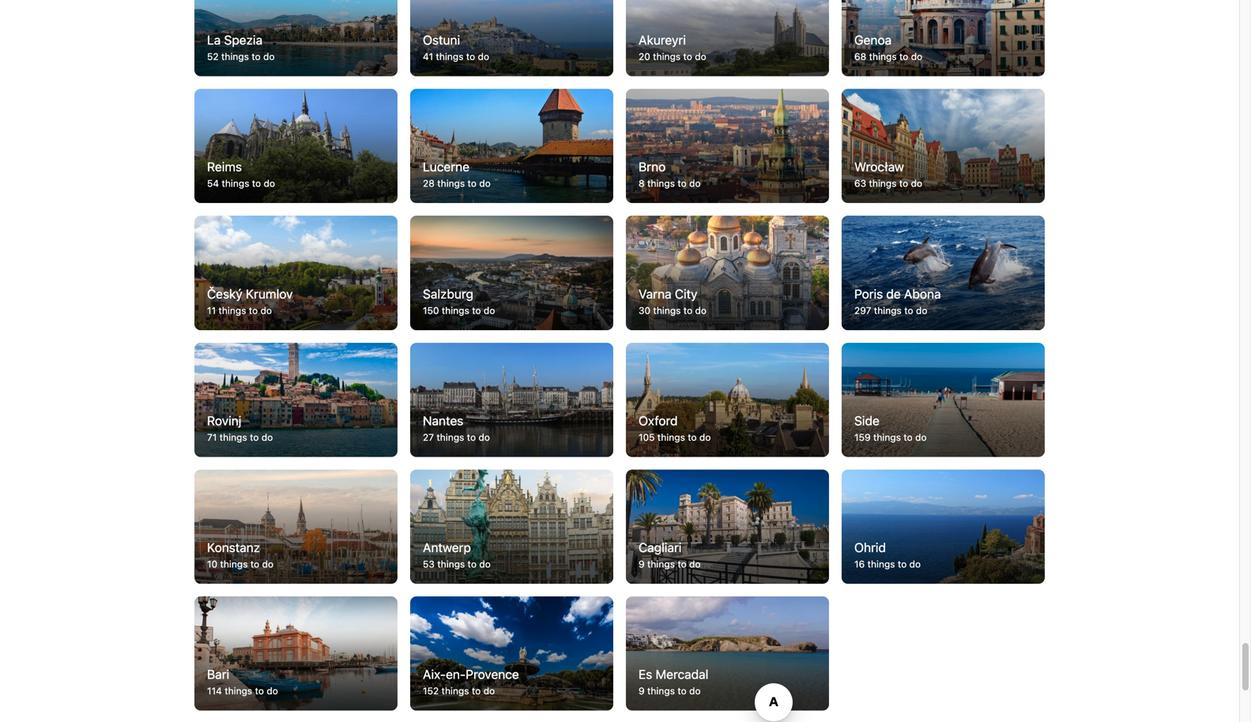 Task type: describe. For each thing, give the bounding box(es) containing it.
things for rovinj
[[220, 432, 247, 443]]

things for brno
[[648, 178, 675, 189]]

lucerne
[[423, 159, 470, 174]]

salzburg
[[423, 286, 474, 302]]

rovinj 71 things to do
[[207, 414, 273, 443]]

ohrid 16 things to do
[[855, 541, 921, 570]]

wrocław
[[855, 159, 905, 174]]

brno 8 things to do
[[639, 159, 701, 189]]

things inside varna city 30 things to do
[[654, 305, 681, 316]]

do for akureyri
[[695, 51, 707, 62]]

to for rovinj
[[250, 432, 259, 443]]

wrocław 63 things to do
[[855, 159, 923, 189]]

konstanz 10 things to do
[[207, 541, 274, 570]]

to inside poris de abona 297 things to do
[[905, 305, 914, 316]]

do for lucerne
[[480, 178, 491, 189]]

things inside es mercadal 9 things to do
[[648, 686, 675, 697]]

poris de abona 297 things to do
[[855, 286, 942, 316]]

159
[[855, 432, 871, 443]]

do for side
[[916, 432, 927, 443]]

54
[[207, 178, 219, 189]]

do for ostuni
[[478, 51, 490, 62]]

to for side
[[904, 432, 913, 443]]

20
[[639, 51, 651, 62]]

varna city image
[[626, 216, 830, 330]]

bari
[[207, 668, 229, 683]]

český
[[207, 286, 243, 302]]

to for konstanz
[[251, 559, 260, 570]]

do for bari
[[267, 686, 278, 697]]

abona
[[905, 286, 942, 302]]

10
[[207, 559, 218, 570]]

aix en provence image
[[410, 597, 614, 711]]

do inside varna city 30 things to do
[[696, 305, 707, 316]]

things for genoa
[[870, 51, 897, 62]]

nantes
[[423, 414, 464, 429]]

to for nantes
[[467, 432, 476, 443]]

things inside aix-en-provence 152 things to do
[[442, 686, 469, 697]]

things for akureyri
[[653, 51, 681, 62]]

do for brno
[[690, 178, 701, 189]]

to for genoa
[[900, 51, 909, 62]]

do for genoa
[[912, 51, 923, 62]]

brno
[[639, 159, 666, 174]]

oxford image
[[626, 343, 830, 457]]

to for brno
[[678, 178, 687, 189]]

poris de abona image
[[842, 216, 1046, 330]]

es mercadal image
[[626, 597, 830, 711]]

mercadal
[[656, 668, 709, 683]]

do for nantes
[[479, 432, 490, 443]]

do inside la spezia 52 things to do
[[263, 51, 275, 62]]

do for rovinj
[[262, 432, 273, 443]]

to for cagliari
[[678, 559, 687, 570]]

varna
[[639, 286, 672, 302]]

53
[[423, 559, 435, 570]]

150
[[423, 305, 439, 316]]

16
[[855, 559, 865, 570]]

297
[[855, 305, 872, 316]]

152
[[423, 686, 439, 697]]

antwerp 53 things to do
[[423, 541, 491, 570]]

114
[[207, 686, 222, 697]]

to inside es mercadal 9 things to do
[[678, 686, 687, 697]]

ohrid image
[[842, 470, 1046, 584]]

do inside es mercadal 9 things to do
[[690, 686, 701, 697]]

spezia
[[224, 32, 263, 47]]

do for oxford
[[700, 432, 711, 443]]

30
[[639, 305, 651, 316]]

reims
[[207, 159, 242, 174]]

akureyri 20 things to do
[[639, 32, 707, 62]]

to for wrocław
[[900, 178, 909, 189]]

11
[[207, 305, 216, 316]]

things inside český krumlov 11 things to do
[[219, 305, 246, 316]]

poris
[[855, 286, 884, 302]]

český krumlov image
[[195, 216, 398, 330]]

28
[[423, 178, 435, 189]]

nantes image
[[410, 343, 614, 457]]

to inside la spezia 52 things to do
[[252, 51, 261, 62]]

to for bari
[[255, 686, 264, 697]]

things for ohrid
[[868, 559, 896, 570]]

konstanz
[[207, 541, 260, 556]]

do for reims
[[264, 178, 275, 189]]

to inside český krumlov 11 things to do
[[249, 305, 258, 316]]

city
[[675, 286, 698, 302]]

to for reims
[[252, 178, 261, 189]]

salzburg 150 things to do
[[423, 286, 495, 316]]

wrocław image
[[842, 89, 1046, 203]]

bari image
[[195, 597, 398, 711]]

bari 114 things to do
[[207, 668, 278, 697]]

to inside aix-en-provence 152 things to do
[[472, 686, 481, 697]]

antwerp image
[[410, 470, 614, 584]]

antwerp
[[423, 541, 471, 556]]

do for cagliari
[[690, 559, 701, 570]]

brno image
[[626, 89, 830, 203]]



Task type: vqa. For each thing, say whether or not it's contained in the screenshot.
Privacy
no



Task type: locate. For each thing, give the bounding box(es) containing it.
things down the český
[[219, 305, 246, 316]]

to right 71 on the left bottom of page
[[250, 432, 259, 443]]

to down akureyri
[[684, 51, 693, 62]]

27
[[423, 432, 434, 443]]

41
[[423, 51, 434, 62]]

rovinj image
[[195, 343, 398, 457]]

ostuni
[[423, 32, 460, 47]]

genoa image
[[842, 0, 1046, 76]]

things down wrocław
[[870, 178, 897, 189]]

do inside oxford 105 things to do
[[700, 432, 711, 443]]

to down konstanz
[[251, 559, 260, 570]]

to for ohrid
[[898, 559, 907, 570]]

things inside lucerne 28 things to do
[[438, 178, 465, 189]]

63
[[855, 178, 867, 189]]

nantes 27 things to do
[[423, 414, 490, 443]]

cagliari 9 things to do
[[639, 541, 701, 570]]

to inside antwerp 53 things to do
[[468, 559, 477, 570]]

ostuni image
[[410, 0, 614, 76]]

things inside "side 159 things to do"
[[874, 432, 902, 443]]

es mercadal 9 things to do
[[639, 668, 709, 697]]

to inside rovinj 71 things to do
[[250, 432, 259, 443]]

2 9 from the top
[[639, 686, 645, 697]]

things for oxford
[[658, 432, 686, 443]]

to right 68
[[900, 51, 909, 62]]

do inside konstanz 10 things to do
[[262, 559, 274, 570]]

do inside genoa 68 things to do
[[912, 51, 923, 62]]

to inside oxford 105 things to do
[[688, 432, 697, 443]]

68
[[855, 51, 867, 62]]

ohrid
[[855, 541, 887, 556]]

things down akureyri
[[653, 51, 681, 62]]

to right the "8"
[[678, 178, 687, 189]]

things inside cagliari 9 things to do
[[648, 559, 675, 570]]

things for bari
[[225, 686, 252, 697]]

things down the oxford
[[658, 432, 686, 443]]

provence
[[466, 668, 519, 683]]

things down cagliari
[[648, 559, 675, 570]]

do inside ostuni 41 things to do
[[478, 51, 490, 62]]

to down cagliari
[[678, 559, 687, 570]]

lucerne image
[[410, 89, 614, 203]]

to down wrocław
[[900, 178, 909, 189]]

things down ohrid
[[868, 559, 896, 570]]

side
[[855, 414, 880, 429]]

things inside nantes 27 things to do
[[437, 432, 465, 443]]

to right 114 on the left of the page
[[255, 686, 264, 697]]

things inside rovinj 71 things to do
[[220, 432, 247, 443]]

9
[[639, 559, 645, 570], [639, 686, 645, 697]]

things right 159
[[874, 432, 902, 443]]

aix-en-provence 152 things to do
[[423, 668, 519, 697]]

do for ohrid
[[910, 559, 921, 570]]

to inside salzburg 150 things to do
[[472, 305, 481, 316]]

to right 105
[[688, 432, 697, 443]]

things down spezia
[[221, 51, 249, 62]]

do inside bari 114 things to do
[[267, 686, 278, 697]]

to down antwerp
[[468, 559, 477, 570]]

do inside "side 159 things to do"
[[916, 432, 927, 443]]

do for antwerp
[[480, 559, 491, 570]]

do inside aix-en-provence 152 things to do
[[484, 686, 495, 697]]

reims 54 things to do
[[207, 159, 275, 189]]

to
[[252, 51, 261, 62], [467, 51, 476, 62], [684, 51, 693, 62], [900, 51, 909, 62], [252, 178, 261, 189], [468, 178, 477, 189], [678, 178, 687, 189], [900, 178, 909, 189], [249, 305, 258, 316], [472, 305, 481, 316], [684, 305, 693, 316], [905, 305, 914, 316], [250, 432, 259, 443], [467, 432, 476, 443], [688, 432, 697, 443], [904, 432, 913, 443], [251, 559, 260, 570], [468, 559, 477, 570], [678, 559, 687, 570], [898, 559, 907, 570], [255, 686, 264, 697], [472, 686, 481, 697], [678, 686, 687, 697]]

to for salzburg
[[472, 305, 481, 316]]

genoa
[[855, 32, 892, 47]]

1 9 from the top
[[639, 559, 645, 570]]

things down konstanz
[[220, 559, 248, 570]]

to inside akureyri 20 things to do
[[684, 51, 693, 62]]

genoa 68 things to do
[[855, 32, 923, 62]]

things inside oxford 105 things to do
[[658, 432, 686, 443]]

do inside wrocław 63 things to do
[[912, 178, 923, 189]]

oxford
[[639, 414, 678, 429]]

do inside reims 54 things to do
[[264, 178, 275, 189]]

things down the rovinj
[[220, 432, 247, 443]]

8
[[639, 178, 645, 189]]

reims image
[[195, 89, 398, 203]]

do for salzburg
[[484, 305, 495, 316]]

to inside ostuni 41 things to do
[[467, 51, 476, 62]]

do
[[263, 51, 275, 62], [478, 51, 490, 62], [695, 51, 707, 62], [912, 51, 923, 62], [264, 178, 275, 189], [480, 178, 491, 189], [690, 178, 701, 189], [912, 178, 923, 189], [261, 305, 272, 316], [484, 305, 495, 316], [696, 305, 707, 316], [917, 305, 928, 316], [262, 432, 273, 443], [479, 432, 490, 443], [700, 432, 711, 443], [916, 432, 927, 443], [262, 559, 274, 570], [480, 559, 491, 570], [690, 559, 701, 570], [910, 559, 921, 570], [267, 686, 278, 697], [484, 686, 495, 697], [690, 686, 701, 697]]

things down es
[[648, 686, 675, 697]]

to down lucerne
[[468, 178, 477, 189]]

things inside salzburg 150 things to do
[[442, 305, 470, 316]]

things inside konstanz 10 things to do
[[220, 559, 248, 570]]

105
[[639, 432, 655, 443]]

ostuni 41 things to do
[[423, 32, 490, 62]]

to inside "side 159 things to do"
[[904, 432, 913, 443]]

to inside cagliari 9 things to do
[[678, 559, 687, 570]]

do inside akureyri 20 things to do
[[695, 51, 707, 62]]

lucerne 28 things to do
[[423, 159, 491, 189]]

en-
[[446, 668, 466, 683]]

cagliari
[[639, 541, 682, 556]]

český krumlov 11 things to do
[[207, 286, 293, 316]]

things down genoa on the right top of page
[[870, 51, 897, 62]]

to for lucerne
[[468, 178, 477, 189]]

things inside ostuni 41 things to do
[[436, 51, 464, 62]]

things inside wrocław 63 things to do
[[870, 178, 897, 189]]

to for antwerp
[[468, 559, 477, 570]]

things for cagliari
[[648, 559, 675, 570]]

things down nantes
[[437, 432, 465, 443]]

konstanz image
[[195, 470, 398, 584]]

oxford 105 things to do
[[639, 414, 711, 443]]

things inside akureyri 20 things to do
[[653, 51, 681, 62]]

things inside antwerp 53 things to do
[[438, 559, 465, 570]]

salzburg image
[[410, 216, 614, 330]]

to for akureyri
[[684, 51, 693, 62]]

to inside reims 54 things to do
[[252, 178, 261, 189]]

la spezia 52 things to do
[[207, 32, 275, 62]]

la
[[207, 32, 221, 47]]

to down spezia
[[252, 51, 261, 62]]

52
[[207, 51, 219, 62]]

do for konstanz
[[262, 559, 274, 570]]

to right 159
[[904, 432, 913, 443]]

akureyri
[[639, 32, 686, 47]]

things
[[221, 51, 249, 62], [436, 51, 464, 62], [653, 51, 681, 62], [870, 51, 897, 62], [222, 178, 250, 189], [438, 178, 465, 189], [648, 178, 675, 189], [870, 178, 897, 189], [219, 305, 246, 316], [442, 305, 470, 316], [654, 305, 681, 316], [875, 305, 902, 316], [220, 432, 247, 443], [437, 432, 465, 443], [658, 432, 686, 443], [874, 432, 902, 443], [220, 559, 248, 570], [438, 559, 465, 570], [648, 559, 675, 570], [868, 559, 896, 570], [225, 686, 252, 697], [442, 686, 469, 697], [648, 686, 675, 697]]

to down 'salzburg'
[[472, 305, 481, 316]]

things down varna
[[654, 305, 681, 316]]

to for oxford
[[688, 432, 697, 443]]

to inside brno 8 things to do
[[678, 178, 687, 189]]

la spezia image
[[195, 0, 398, 76]]

things for konstanz
[[220, 559, 248, 570]]

0 vertical spatial 9
[[639, 559, 645, 570]]

things inside poris de abona 297 things to do
[[875, 305, 902, 316]]

things right 114 on the left of the page
[[225, 686, 252, 697]]

9 down es
[[639, 686, 645, 697]]

things down en-
[[442, 686, 469, 697]]

things inside la spezia 52 things to do
[[221, 51, 249, 62]]

varna city 30 things to do
[[639, 286, 707, 316]]

rovinj
[[207, 414, 242, 429]]

to inside ohrid 16 things to do
[[898, 559, 907, 570]]

things down lucerne
[[438, 178, 465, 189]]

krumlov
[[246, 286, 293, 302]]

aix-
[[423, 668, 446, 683]]

to down "mercadal"
[[678, 686, 687, 697]]

do inside poris de abona 297 things to do
[[917, 305, 928, 316]]

things down brno
[[648, 178, 675, 189]]

akureyri image
[[626, 0, 830, 76]]

to down city
[[684, 305, 693, 316]]

things inside reims 54 things to do
[[222, 178, 250, 189]]

things for ostuni
[[436, 51, 464, 62]]

things for nantes
[[437, 432, 465, 443]]

do inside rovinj 71 things to do
[[262, 432, 273, 443]]

things inside genoa 68 things to do
[[870, 51, 897, 62]]

do for wrocław
[[912, 178, 923, 189]]

things down antwerp
[[438, 559, 465, 570]]

to inside wrocław 63 things to do
[[900, 178, 909, 189]]

to right 41
[[467, 51, 476, 62]]

things inside ohrid 16 things to do
[[868, 559, 896, 570]]

things for wrocław
[[870, 178, 897, 189]]

side image
[[842, 343, 1046, 457]]

to inside genoa 68 things to do
[[900, 51, 909, 62]]

71
[[207, 432, 217, 443]]

things for salzburg
[[442, 305, 470, 316]]

to right 16
[[898, 559, 907, 570]]

to right the 54
[[252, 178, 261, 189]]

1 vertical spatial 9
[[639, 686, 645, 697]]

to down provence
[[472, 686, 481, 697]]

de
[[887, 286, 901, 302]]

do inside cagliari 9 things to do
[[690, 559, 701, 570]]

things down 'de'
[[875, 305, 902, 316]]

cagliari image
[[626, 470, 830, 584]]

things down reims
[[222, 178, 250, 189]]

things for antwerp
[[438, 559, 465, 570]]

do inside antwerp 53 things to do
[[480, 559, 491, 570]]

things for side
[[874, 432, 902, 443]]

things down ostuni at the top of the page
[[436, 51, 464, 62]]

to down abona
[[905, 305, 914, 316]]

9 down cagliari
[[639, 559, 645, 570]]

things for lucerne
[[438, 178, 465, 189]]

things inside brno 8 things to do
[[648, 178, 675, 189]]

to inside konstanz 10 things to do
[[251, 559, 260, 570]]

do inside salzburg 150 things to do
[[484, 305, 495, 316]]

do inside nantes 27 things to do
[[479, 432, 490, 443]]

es
[[639, 668, 653, 683]]

to for ostuni
[[467, 51, 476, 62]]

9 inside cagliari 9 things to do
[[639, 559, 645, 570]]

to right "27"
[[467, 432, 476, 443]]

to inside nantes 27 things to do
[[467, 432, 476, 443]]

do inside brno 8 things to do
[[690, 178, 701, 189]]

things inside bari 114 things to do
[[225, 686, 252, 697]]

to inside varna city 30 things to do
[[684, 305, 693, 316]]

do inside ohrid 16 things to do
[[910, 559, 921, 570]]

side 159 things to do
[[855, 414, 927, 443]]

9 inside es mercadal 9 things to do
[[639, 686, 645, 697]]

to inside bari 114 things to do
[[255, 686, 264, 697]]

to down krumlov
[[249, 305, 258, 316]]

do inside český krumlov 11 things to do
[[261, 305, 272, 316]]

to inside lucerne 28 things to do
[[468, 178, 477, 189]]

things down 'salzburg'
[[442, 305, 470, 316]]

do inside lucerne 28 things to do
[[480, 178, 491, 189]]

things for reims
[[222, 178, 250, 189]]



